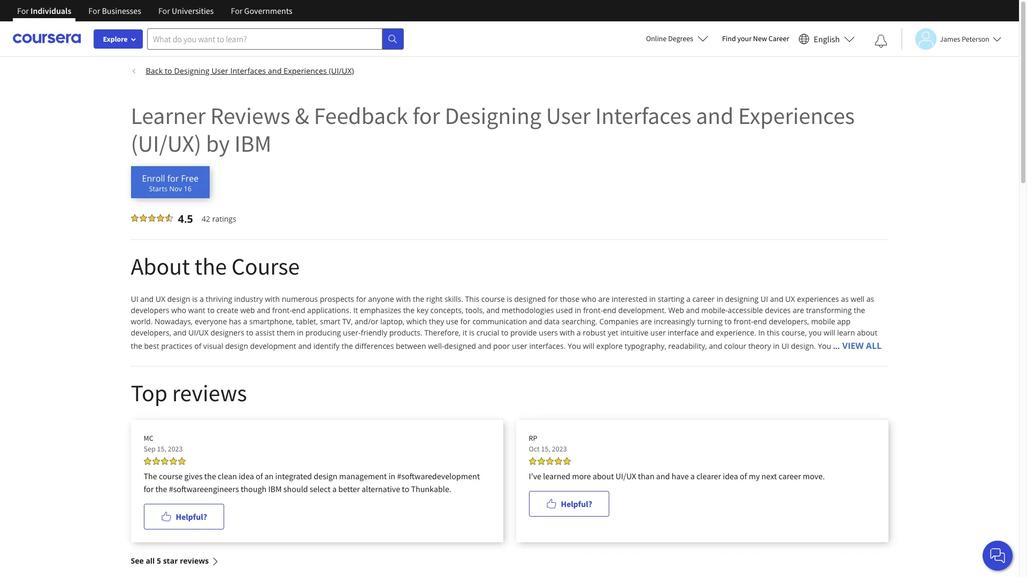 Task type: vqa. For each thing, say whether or not it's contained in the screenshot.
Berkeley inside the Master of Advanced Study in Engineering UC Berkeley College of Engineering
no



Task type: describe. For each thing, give the bounding box(es) containing it.
management
[[339, 471, 387, 482]]

well-
[[428, 341, 444, 351]]

use
[[446, 317, 458, 327]]

industry
[[234, 294, 263, 304]]

differences
[[355, 341, 394, 351]]

course inside the course gives the clean idea of an integrated design management in #softwaredevelopment for the #softwareengineers though ibm should select a better alternative to thunkable.
[[159, 471, 183, 482]]

see
[[131, 556, 144, 567]]

1 ux from the left
[[156, 294, 165, 304]]

to down communication
[[501, 328, 508, 338]]

2 horizontal spatial of
[[740, 471, 747, 482]]

course,
[[782, 328, 807, 338]]

1 horizontal spatial will
[[824, 328, 835, 338]]

helpful? button for learned
[[529, 492, 609, 517]]

find your new career
[[722, 34, 789, 43]]

the down well
[[854, 305, 865, 316]]

15, for learned
[[541, 445, 550, 454]]

theory
[[748, 341, 771, 351]]

gives
[[184, 471, 203, 482]]

0 horizontal spatial design
[[167, 294, 190, 304]]

0 horizontal spatial with
[[265, 294, 280, 304]]

though
[[241, 484, 267, 495]]

#softwareengineers
[[169, 484, 239, 495]]

all
[[146, 556, 155, 567]]

everyone
[[195, 317, 227, 327]]

for for individuals
[[17, 5, 29, 16]]

colour
[[724, 341, 746, 351]]

1 horizontal spatial designed
[[514, 294, 546, 304]]

1 vertical spatial about
[[593, 471, 614, 482]]

0 vertical spatial (ui/ux)
[[329, 66, 354, 76]]

your
[[737, 34, 752, 43]]

the course gives the clean idea of an integrated design management in #softwaredevelopment for the #softwareengineers though ibm should select a better alternative to thunkable.
[[144, 471, 480, 495]]

ratings
[[212, 214, 236, 224]]

design.
[[791, 341, 816, 351]]

ui and ux design is a thriving industry with numerous prospects for anyone with the right skills. this course is designed for those who are interested in starting a career in designing ui and ux experiences as well as developers who want to create web and front-end applications. it emphasizes the key concepts, tools, and methodologies used in front-end development.    web and mobile-accessible devices are transforming the world. nowadays, everyone has a smartphone, tablet, smart tv, and/or laptop, which they use for communication and data searching. companies are increasingly turning to front-end developers, mobile app developers, and ui/ux designers to assist them in producing user-friendly products. therefore, it is crucial to provide users with a robust yet intuitive user interface and experience.   in this course, you will learn about the best practices of visual design development and identify the differences between well-designed and poor user interfaces. you will explore typography, readability, and colour theory in ui design.    you ... view all
[[131, 294, 882, 352]]

0 vertical spatial are
[[598, 294, 610, 304]]

learner reviews & feedback for designing user interfaces and experiences (ui/ux) by ibm
[[131, 101, 855, 158]]

interface
[[668, 328, 699, 338]]

...
[[833, 341, 840, 351]]

therefore,
[[424, 328, 461, 338]]

online degrees
[[646, 34, 693, 43]]

app
[[837, 317, 851, 327]]

2 ux from the left
[[785, 294, 795, 304]]

see all 5 star reviews button
[[131, 543, 219, 578]]

half faded star image
[[165, 215, 173, 222]]

user-
[[343, 328, 361, 338]]

english button
[[795, 21, 859, 56]]

more
[[572, 471, 591, 482]]

helpful? button for course
[[144, 504, 224, 530]]

in down this
[[773, 341, 780, 351]]

mc sep 15, 2023
[[144, 434, 183, 454]]

career
[[769, 34, 789, 43]]

0 horizontal spatial is
[[192, 294, 198, 304]]

this
[[465, 294, 479, 304]]

1 horizontal spatial with
[[396, 294, 411, 304]]

than
[[638, 471, 654, 482]]

readability,
[[668, 341, 707, 351]]

0 horizontal spatial developers,
[[131, 328, 171, 338]]

2 horizontal spatial with
[[560, 328, 575, 338]]

mobile-
[[701, 305, 728, 316]]

james peterson button
[[901, 28, 1001, 49]]

0 vertical spatial who
[[581, 294, 596, 304]]

15, for course
[[157, 445, 166, 454]]

course inside "ui and ux design is a thriving industry with numerous prospects for anyone with the right skills. this course is designed for those who are interested in starting a career in designing ui and ux experiences as well as developers who want to create web and front-end applications. it emphasizes the key concepts, tools, and methodologies used in front-end development.    web and mobile-accessible devices are transforming the world. nowadays, everyone has a smartphone, tablet, smart tv, and/or laptop, which they use for communication and data searching. companies are increasingly turning to front-end developers, mobile app developers, and ui/ux designers to assist them in producing user-friendly products. therefore, it is crucial to provide users with a robust yet intuitive user interface and experience.   in this course, you will learn about the best practices of visual design development and identify the differences between well-designed and poor user interfaces. you will explore typography, readability, and colour theory in ui design.    you ... view all"
[[481, 294, 505, 304]]

in down tablet, on the bottom left
[[297, 328, 304, 338]]

skills.
[[445, 294, 463, 304]]

has
[[229, 317, 241, 327]]

applications.
[[307, 305, 351, 316]]

0 vertical spatial developers,
[[769, 317, 809, 327]]

user inside learner reviews & feedback for designing user interfaces and experiences (ui/ux) by ibm
[[546, 101, 591, 131]]

my
[[749, 471, 760, 482]]

online
[[646, 34, 667, 43]]

move.
[[803, 471, 825, 482]]

learn
[[837, 328, 855, 338]]

1 horizontal spatial front-
[[583, 305, 603, 316]]

starting
[[658, 294, 684, 304]]

chat with us image
[[989, 548, 1006, 565]]

reviews inside button
[[180, 556, 209, 567]]

right
[[426, 294, 443, 304]]

explore
[[596, 341, 623, 351]]

show notifications image
[[875, 35, 888, 48]]

for for universities
[[158, 5, 170, 16]]

crucial
[[477, 328, 499, 338]]

to right back
[[165, 66, 172, 76]]

visual
[[203, 341, 223, 351]]

for universities
[[158, 5, 214, 16]]

16
[[184, 184, 192, 194]]

in inside the course gives the clean idea of an integrated design management in #softwaredevelopment for the #softwareengineers though ibm should select a better alternative to thunkable.
[[389, 471, 395, 482]]

nowadays,
[[155, 317, 193, 327]]

it
[[353, 305, 358, 316]]

designing
[[725, 294, 759, 304]]

1 vertical spatial who
[[171, 305, 186, 316]]

view all button
[[842, 339, 882, 354]]

2 as from the left
[[867, 294, 874, 304]]

next
[[762, 471, 777, 482]]

2 you from the left
[[818, 341, 831, 351]]

should
[[283, 484, 308, 495]]

james peterson
[[940, 34, 990, 44]]

users
[[539, 328, 558, 338]]

have
[[672, 471, 689, 482]]

find your new career link
[[717, 32, 795, 45]]

i've learned more about ui/ux than and have a clearer idea of my next career move.
[[529, 471, 825, 482]]

tablet,
[[296, 317, 318, 327]]

web
[[668, 305, 684, 316]]

methodologies
[[502, 305, 554, 316]]

1 horizontal spatial ui
[[761, 294, 768, 304]]

intuitive
[[620, 328, 648, 338]]

governments
[[244, 5, 292, 16]]

best
[[144, 341, 159, 351]]

1 vertical spatial career
[[779, 471, 801, 482]]

for businesses
[[88, 5, 141, 16]]

yet
[[608, 328, 618, 338]]

interfaces inside learner reviews & feedback for designing user interfaces and experiences (ui/ux) by ibm
[[595, 101, 691, 131]]

key
[[417, 305, 428, 316]]

to up the experience.
[[725, 317, 732, 327]]

a right have at the right bottom of the page
[[691, 471, 695, 482]]

experience.
[[716, 328, 756, 338]]

2 horizontal spatial ui
[[782, 341, 789, 351]]

0 horizontal spatial experiences
[[284, 66, 327, 76]]

see all 5 star reviews
[[131, 556, 209, 567]]

about
[[131, 252, 190, 281]]

thunkable.
[[411, 484, 451, 495]]

0 horizontal spatial end
[[292, 305, 305, 316]]

to inside the course gives the clean idea of an integrated design management in #softwaredevelopment for the #softwareengineers though ibm should select a better alternative to thunkable.
[[402, 484, 409, 495]]

a right starting
[[686, 294, 691, 304]]

provide
[[510, 328, 537, 338]]

james
[[940, 34, 960, 44]]

explore button
[[94, 29, 143, 49]]

experiences
[[797, 294, 839, 304]]

better
[[338, 484, 360, 495]]

a right has
[[243, 317, 247, 327]]

enroll
[[142, 173, 165, 185]]

the up #softwareengineers
[[204, 471, 216, 482]]

1 horizontal spatial is
[[469, 328, 475, 338]]

0 horizontal spatial designed
[[444, 341, 476, 351]]

1 horizontal spatial ui/ux
[[616, 471, 636, 482]]

for inside enroll for free starts nov 16
[[167, 173, 179, 185]]



Task type: locate. For each thing, give the bounding box(es) containing it.
who up nowadays, at left
[[171, 305, 186, 316]]

0 horizontal spatial user
[[212, 66, 228, 76]]

5
[[157, 556, 161, 567]]

a
[[200, 294, 204, 304], [686, 294, 691, 304], [243, 317, 247, 327], [577, 328, 581, 338], [691, 471, 695, 482], [332, 484, 337, 495]]

will down mobile at the bottom right of the page
[[824, 328, 835, 338]]

0 horizontal spatial course
[[159, 471, 183, 482]]

of left an
[[256, 471, 263, 482]]

in up alternative
[[389, 471, 395, 482]]

1 vertical spatial developers,
[[131, 328, 171, 338]]

helpful?
[[561, 499, 592, 510], [176, 512, 207, 523]]

about the course
[[131, 252, 300, 281]]

products.
[[389, 328, 422, 338]]

career right next on the right of page
[[779, 471, 801, 482]]

career inside "ui and ux design is a thriving industry with numerous prospects for anyone with the right skills. this course is designed for those who are interested in starting a career in designing ui and ux experiences as well as developers who want to create web and front-end applications. it emphasizes the key concepts, tools, and methodologies used in front-end development.    web and mobile-accessible devices are transforming the world. nowadays, everyone has a smartphone, tablet, smart tv, and/or laptop, which they use for communication and data searching. companies are increasingly turning to front-end developers, mobile app developers, and ui/ux designers to assist them in producing user-friendly products. therefore, it is crucial to provide users with a robust yet intuitive user interface and experience.   in this course, you will learn about the best practices of visual design development and identify the differences between well-designed and poor user interfaces. you will explore typography, readability, and colour theory in ui design.    you ... view all"
[[692, 294, 715, 304]]

in up the mobile-
[[717, 294, 723, 304]]

&
[[295, 101, 309, 131]]

1 horizontal spatial who
[[581, 294, 596, 304]]

will down robust
[[583, 341, 594, 351]]

0 horizontal spatial (ui/ux)
[[131, 129, 201, 158]]

ux up "developers"
[[156, 294, 165, 304]]

the
[[195, 252, 227, 281], [413, 294, 424, 304], [403, 305, 415, 316], [854, 305, 865, 316], [131, 341, 142, 351], [342, 341, 353, 351], [204, 471, 216, 482], [155, 484, 167, 495]]

ui down 'course,' on the bottom right of the page
[[782, 341, 789, 351]]

will
[[824, 328, 835, 338], [583, 341, 594, 351]]

1 horizontal spatial experiences
[[738, 101, 855, 131]]

0 horizontal spatial interfaces
[[230, 66, 266, 76]]

sep
[[144, 445, 156, 454]]

1 horizontal spatial ux
[[785, 294, 795, 304]]

ibm inside learner reviews & feedback for designing user interfaces and experiences (ui/ux) by ibm
[[234, 129, 271, 158]]

0 vertical spatial designed
[[514, 294, 546, 304]]

1 2023 from the left
[[168, 445, 183, 454]]

1 vertical spatial ui/ux
[[616, 471, 636, 482]]

0 horizontal spatial of
[[194, 341, 201, 351]]

1 horizontal spatial helpful? button
[[529, 492, 609, 517]]

feedback
[[314, 101, 408, 131]]

1 vertical spatial are
[[793, 305, 804, 316]]

reviews right star at the bottom left of page
[[180, 556, 209, 567]]

interfaces.
[[529, 341, 566, 351]]

view
[[842, 340, 864, 352]]

0 horizontal spatial will
[[583, 341, 594, 351]]

0 vertical spatial interfaces
[[230, 66, 266, 76]]

designing right back
[[174, 66, 210, 76]]

1 horizontal spatial 2023
[[552, 445, 567, 454]]

to right alternative
[[402, 484, 409, 495]]

42
[[202, 214, 210, 224]]

laptop,
[[380, 317, 405, 327]]

ui up "developers"
[[131, 294, 138, 304]]

thriving
[[206, 294, 232, 304]]

idea right the clearer
[[723, 471, 738, 482]]

to up everyone at the bottom left of page
[[207, 305, 215, 316]]

3 for from the left
[[158, 5, 170, 16]]

filled star image
[[131, 215, 138, 222], [156, 215, 164, 222], [152, 458, 160, 465], [169, 458, 177, 465], [537, 458, 545, 465], [546, 458, 553, 465], [554, 458, 562, 465], [563, 458, 571, 465]]

ui/ux down everyone at the bottom left of page
[[188, 328, 209, 338]]

it
[[463, 328, 467, 338]]

for inside learner reviews & feedback for designing user interfaces and experiences (ui/ux) by ibm
[[413, 101, 440, 131]]

as right well
[[867, 294, 874, 304]]

of inside "ui and ux design is a thriving industry with numerous prospects for anyone with the right skills. this course is designed for those who are interested in starting a career in designing ui and ux experiences as well as developers who want to create web and front-end applications. it emphasizes the key concepts, tools, and methodologies used in front-end development.    web and mobile-accessible devices are transforming the world. nowadays, everyone has a smartphone, tablet, smart tv, and/or laptop, which they use for communication and data searching. companies are increasingly turning to front-end developers, mobile app developers, and ui/ux designers to assist them in producing user-friendly products. therefore, it is crucial to provide users with a robust yet intuitive user interface and experience.   in this course, you will learn about the best practices of visual design development and identify the differences between well-designed and poor user interfaces. you will explore typography, readability, and colour theory in ui design.    you ... view all"
[[194, 341, 201, 351]]

2 horizontal spatial front-
[[734, 317, 754, 327]]

are left interested on the bottom right of page
[[598, 294, 610, 304]]

0 horizontal spatial helpful? button
[[144, 504, 224, 530]]

0 horizontal spatial are
[[598, 294, 610, 304]]

degrees
[[668, 34, 693, 43]]

What do you want to learn? text field
[[147, 28, 383, 49]]

with down the searching.
[[560, 328, 575, 338]]

0 vertical spatial reviews
[[172, 379, 247, 408]]

career up the mobile-
[[692, 294, 715, 304]]

ibm right by on the left of page
[[234, 129, 271, 158]]

front- up the searching.
[[583, 305, 603, 316]]

1 vertical spatial course
[[159, 471, 183, 482]]

0 vertical spatial will
[[824, 328, 835, 338]]

businesses
[[102, 5, 141, 16]]

1 vertical spatial will
[[583, 341, 594, 351]]

tools,
[[465, 305, 484, 316]]

None search field
[[147, 28, 404, 49]]

user down provide
[[512, 341, 527, 351]]

1 vertical spatial helpful?
[[176, 512, 207, 523]]

1 horizontal spatial career
[[779, 471, 801, 482]]

the left best
[[131, 341, 142, 351]]

2 idea from the left
[[723, 471, 738, 482]]

42 ratings
[[202, 214, 236, 224]]

rp oct 15, 2023
[[529, 434, 567, 454]]

for left universities
[[158, 5, 170, 16]]

helpful? button down #softwareengineers
[[144, 504, 224, 530]]

are down development.
[[641, 317, 652, 327]]

(ui/ux) up feedback
[[329, 66, 354, 76]]

1 for from the left
[[17, 5, 29, 16]]

ui/ux left 'than'
[[616, 471, 636, 482]]

a up want
[[200, 294, 204, 304]]

2 15, from the left
[[541, 445, 550, 454]]

1 vertical spatial user
[[512, 341, 527, 351]]

1 vertical spatial designed
[[444, 341, 476, 351]]

ibm
[[234, 129, 271, 158], [268, 484, 282, 495]]

end
[[292, 305, 305, 316], [603, 305, 616, 316], [754, 317, 767, 327]]

1 horizontal spatial course
[[481, 294, 505, 304]]

1 horizontal spatial interfaces
[[595, 101, 691, 131]]

0 horizontal spatial you
[[568, 341, 581, 351]]

2 horizontal spatial design
[[314, 471, 337, 482]]

for for governments
[[231, 5, 243, 16]]

ibm down an
[[268, 484, 282, 495]]

course
[[481, 294, 505, 304], [159, 471, 183, 482]]

rp
[[529, 434, 537, 443]]

in
[[758, 328, 765, 338]]

helpful? down #softwareengineers
[[176, 512, 207, 523]]

enroll for free starts nov 16
[[142, 173, 199, 194]]

you left ...
[[818, 341, 831, 351]]

design inside the course gives the clean idea of an integrated design management in #softwaredevelopment for the #softwareengineers though ibm should select a better alternative to thunkable.
[[314, 471, 337, 482]]

0 horizontal spatial designing
[[174, 66, 210, 76]]

you down the searching.
[[568, 341, 581, 351]]

a down the searching.
[[577, 328, 581, 338]]

those
[[560, 294, 580, 304]]

2023 right oct
[[552, 445, 567, 454]]

select
[[310, 484, 331, 495]]

0 horizontal spatial ui
[[131, 294, 138, 304]]

you
[[568, 341, 581, 351], [818, 341, 831, 351]]

0 horizontal spatial as
[[841, 294, 849, 304]]

in up the searching.
[[575, 305, 581, 316]]

identify
[[313, 341, 340, 351]]

2 2023 from the left
[[552, 445, 567, 454]]

1 vertical spatial user
[[546, 101, 591, 131]]

back
[[146, 66, 163, 76]]

is right it
[[469, 328, 475, 338]]

0 horizontal spatial helpful?
[[176, 512, 207, 523]]

2 horizontal spatial is
[[507, 294, 512, 304]]

about right more on the right bottom
[[593, 471, 614, 482]]

end down numerous
[[292, 305, 305, 316]]

1 vertical spatial experiences
[[738, 101, 855, 131]]

in up development.
[[649, 294, 656, 304]]

user up typography, on the bottom
[[650, 328, 666, 338]]

want
[[188, 305, 205, 316]]

1 horizontal spatial you
[[818, 341, 831, 351]]

front- down 'accessible'
[[734, 317, 754, 327]]

#softwaredevelopment
[[397, 471, 480, 482]]

2023 inside rp oct 15, 2023
[[552, 445, 567, 454]]

the down the at the bottom of the page
[[155, 484, 167, 495]]

mobile
[[811, 317, 835, 327]]

back to designing user interfaces and experiences (ui/ux)
[[146, 66, 354, 76]]

experiences inside learner reviews & feedback for designing user interfaces and experiences (ui/ux) by ibm
[[738, 101, 855, 131]]

course right this
[[481, 294, 505, 304]]

end up in
[[754, 317, 767, 327]]

4 for from the left
[[231, 5, 243, 16]]

idea inside the course gives the clean idea of an integrated design management in #softwaredevelopment for the #softwareengineers though ibm should select a better alternative to thunkable.
[[239, 471, 254, 482]]

2 horizontal spatial end
[[754, 317, 767, 327]]

for left businesses on the left
[[88, 5, 100, 16]]

15, right oct
[[541, 445, 550, 454]]

2023 right sep
[[168, 445, 183, 454]]

1 horizontal spatial 15,
[[541, 445, 550, 454]]

15, inside rp oct 15, 2023
[[541, 445, 550, 454]]

for inside the course gives the clean idea of an integrated design management in #softwaredevelopment for the #softwareengineers though ibm should select a better alternative to thunkable.
[[144, 484, 154, 495]]

1 horizontal spatial developers,
[[769, 317, 809, 327]]

ibm inside the course gives the clean idea of an integrated design management in #softwaredevelopment for the #softwareengineers though ibm should select a better alternative to thunkable.
[[268, 484, 282, 495]]

0 horizontal spatial user
[[512, 341, 527, 351]]

idea up 'though'
[[239, 471, 254, 482]]

1 horizontal spatial helpful?
[[561, 499, 592, 510]]

online degrees button
[[637, 27, 717, 50]]

1 horizontal spatial design
[[225, 341, 248, 351]]

2023 for course
[[168, 445, 183, 454]]

all
[[866, 340, 882, 352]]

find
[[722, 34, 736, 43]]

as left well
[[841, 294, 849, 304]]

helpful? for gives
[[176, 512, 207, 523]]

(ui/ux) up enroll
[[131, 129, 201, 158]]

of inside the course gives the clean idea of an integrated design management in #softwaredevelopment for the #softwareengineers though ibm should select a better alternative to thunkable.
[[256, 471, 263, 482]]

helpful? button down learned
[[529, 492, 609, 517]]

for
[[413, 101, 440, 131], [167, 173, 179, 185], [356, 294, 366, 304], [548, 294, 558, 304], [460, 317, 471, 327], [144, 484, 154, 495]]

emphasizes
[[360, 305, 401, 316]]

friendly
[[361, 328, 387, 338]]

0 vertical spatial career
[[692, 294, 715, 304]]

design down designers
[[225, 341, 248, 351]]

integrated
[[275, 471, 312, 482]]

designed
[[514, 294, 546, 304], [444, 341, 476, 351]]

design up select
[[314, 471, 337, 482]]

0 horizontal spatial idea
[[239, 471, 254, 482]]

1 vertical spatial reviews
[[180, 556, 209, 567]]

web
[[240, 305, 255, 316]]

mc
[[144, 434, 153, 443]]

front- up smartphone, on the left of the page
[[272, 305, 292, 316]]

who right those
[[581, 294, 596, 304]]

designed up the methodologies
[[514, 294, 546, 304]]

user inside back to designing user interfaces and experiences (ui/ux) link
[[212, 66, 228, 76]]

filled star image
[[139, 215, 147, 222], [148, 215, 155, 222], [144, 458, 151, 465], [161, 458, 168, 465], [178, 458, 185, 465], [529, 458, 536, 465]]

interested
[[612, 294, 647, 304]]

ui up the devices
[[761, 294, 768, 304]]

developers, up 'course,' on the bottom right of the page
[[769, 317, 809, 327]]

for left governments on the top
[[231, 5, 243, 16]]

ui/ux inside "ui and ux design is a thriving industry with numerous prospects for anyone with the right skills. this course is designed for those who are interested in starting a career in designing ui and ux experiences as well as developers who want to create web and front-end applications. it emphasizes the key concepts, tools, and methodologies used in front-end development.    web and mobile-accessible devices are transforming the world. nowadays, everyone has a smartphone, tablet, smart tv, and/or laptop, which they use for communication and data searching. companies are increasingly turning to front-end developers, mobile app developers, and ui/ux designers to assist them in producing user-friendly products. therefore, it is crucial to provide users with a robust yet intuitive user interface and experience.   in this course, you will learn about the best practices of visual design development and identify the differences between well-designed and poor user interfaces. you will explore typography, readability, and colour theory in ui design.    you ... view all"
[[188, 328, 209, 338]]

are
[[598, 294, 610, 304], [793, 305, 804, 316], [641, 317, 652, 327]]

learned
[[543, 471, 570, 482]]

transforming
[[806, 305, 852, 316]]

to left assist
[[246, 328, 253, 338]]

and/or
[[355, 317, 378, 327]]

chevron left image
[[131, 68, 137, 74]]

0 horizontal spatial ui/ux
[[188, 328, 209, 338]]

is up the methodologies
[[507, 294, 512, 304]]

for individuals
[[17, 5, 71, 16]]

banner navigation
[[9, 0, 301, 29]]

of left my
[[740, 471, 747, 482]]

2 horizontal spatial are
[[793, 305, 804, 316]]

2023 inside mc sep 15, 2023
[[168, 445, 183, 454]]

of left visual
[[194, 341, 201, 351]]

the up the key
[[413, 294, 424, 304]]

the up thriving
[[195, 252, 227, 281]]

helpful? button
[[529, 492, 609, 517], [144, 504, 224, 530]]

1 vertical spatial designing
[[445, 101, 541, 131]]

ux up the devices
[[785, 294, 795, 304]]

designed down it
[[444, 341, 476, 351]]

1 horizontal spatial as
[[867, 294, 874, 304]]

0 horizontal spatial career
[[692, 294, 715, 304]]

1 horizontal spatial end
[[603, 305, 616, 316]]

0 vertical spatial about
[[857, 328, 878, 338]]

0 vertical spatial experiences
[[284, 66, 327, 76]]

learner
[[131, 101, 206, 131]]

clearer
[[697, 471, 721, 482]]

1 vertical spatial (ui/ux)
[[131, 129, 201, 158]]

course right the at the bottom of the page
[[159, 471, 183, 482]]

15, right sep
[[157, 445, 166, 454]]

0 vertical spatial user
[[650, 328, 666, 338]]

ui/ux
[[188, 328, 209, 338], [616, 471, 636, 482]]

1 horizontal spatial idea
[[723, 471, 738, 482]]

design up want
[[167, 294, 190, 304]]

1 horizontal spatial (ui/ux)
[[329, 66, 354, 76]]

2 vertical spatial design
[[314, 471, 337, 482]]

to
[[165, 66, 172, 76], [207, 305, 215, 316], [725, 317, 732, 327], [246, 328, 253, 338], [501, 328, 508, 338], [402, 484, 409, 495]]

1 idea from the left
[[239, 471, 254, 482]]

concepts,
[[430, 305, 464, 316]]

15, inside mc sep 15, 2023
[[157, 445, 166, 454]]

with up smartphone, on the left of the page
[[265, 294, 280, 304]]

0 horizontal spatial 15,
[[157, 445, 166, 454]]

communication
[[472, 317, 527, 327]]

for for businesses
[[88, 5, 100, 16]]

user
[[212, 66, 228, 76], [546, 101, 591, 131]]

searching.
[[562, 317, 597, 327]]

0 horizontal spatial about
[[593, 471, 614, 482]]

1 horizontal spatial designing
[[445, 101, 541, 131]]

2023 for learned
[[552, 445, 567, 454]]

development
[[250, 341, 296, 351]]

the down user-
[[342, 341, 353, 351]]

of
[[194, 341, 201, 351], [256, 471, 263, 482], [740, 471, 747, 482]]

0 vertical spatial ui/ux
[[188, 328, 209, 338]]

is up want
[[192, 294, 198, 304]]

they
[[429, 317, 444, 327]]

with right anyone
[[396, 294, 411, 304]]

about inside "ui and ux design is a thriving industry with numerous prospects for anyone with the right skills. this course is designed for those who are interested in starting a career in designing ui and ux experiences as well as developers who want to create web and front-end applications. it emphasizes the key concepts, tools, and methodologies used in front-end development.    web and mobile-accessible devices are transforming the world. nowadays, everyone has a smartphone, tablet, smart tv, and/or laptop, which they use for communication and data searching. companies are increasingly turning to front-end developers, mobile app developers, and ui/ux designers to assist them in producing user-friendly products. therefore, it is crucial to provide users with a robust yet intuitive user interface and experience.   in this course, you will learn about the best practices of visual design development and identify the differences between well-designed and poor user interfaces. you will explore typography, readability, and colour theory in ui design.    you ... view all"
[[857, 328, 878, 338]]

0 vertical spatial ibm
[[234, 129, 271, 158]]

1 15, from the left
[[157, 445, 166, 454]]

1 horizontal spatial user
[[546, 101, 591, 131]]

1 horizontal spatial user
[[650, 328, 666, 338]]

new
[[753, 34, 767, 43]]

a inside the course gives the clean idea of an integrated design management in #softwaredevelopment for the #softwareengineers though ibm should select a better alternative to thunkable.
[[332, 484, 337, 495]]

helpful? down more on the right bottom
[[561, 499, 592, 510]]

1 horizontal spatial are
[[641, 317, 652, 327]]

and inside learner reviews & feedback for designing user interfaces and experiences (ui/ux) by ibm
[[696, 101, 734, 131]]

designing down back to designing user interfaces and experiences (ui/ux) link
[[445, 101, 541, 131]]

0 horizontal spatial front-
[[272, 305, 292, 316]]

them
[[277, 328, 295, 338]]

the left the key
[[403, 305, 415, 316]]

a right select
[[332, 484, 337, 495]]

1 vertical spatial design
[[225, 341, 248, 351]]

are right the devices
[[793, 305, 804, 316]]

designers
[[210, 328, 244, 338]]

end up companies
[[603, 305, 616, 316]]

helpful? for more
[[561, 499, 592, 510]]

world.
[[131, 317, 153, 327]]

0 horizontal spatial who
[[171, 305, 186, 316]]

increasingly
[[654, 317, 695, 327]]

1 as from the left
[[841, 294, 849, 304]]

2 for from the left
[[88, 5, 100, 16]]

top
[[131, 379, 168, 408]]

which
[[406, 317, 427, 327]]

0 vertical spatial course
[[481, 294, 505, 304]]

about up view all button
[[857, 328, 878, 338]]

1 horizontal spatial about
[[857, 328, 878, 338]]

1 vertical spatial interfaces
[[595, 101, 691, 131]]

1 you from the left
[[568, 341, 581, 351]]

(ui/ux) inside learner reviews & feedback for designing user interfaces and experiences (ui/ux) by ibm
[[131, 129, 201, 158]]

1 vertical spatial ibm
[[268, 484, 282, 495]]

for
[[17, 5, 29, 16], [88, 5, 100, 16], [158, 5, 170, 16], [231, 5, 243, 16]]

designing inside learner reviews & feedback for designing user interfaces and experiences (ui/ux) by ibm
[[445, 101, 541, 131]]

companies
[[599, 317, 639, 327]]

reviews down visual
[[172, 379, 247, 408]]

coursera image
[[13, 30, 81, 47]]

0 vertical spatial design
[[167, 294, 190, 304]]

developers, up best
[[131, 328, 171, 338]]

for left the individuals
[[17, 5, 29, 16]]

0 horizontal spatial 2023
[[168, 445, 183, 454]]



